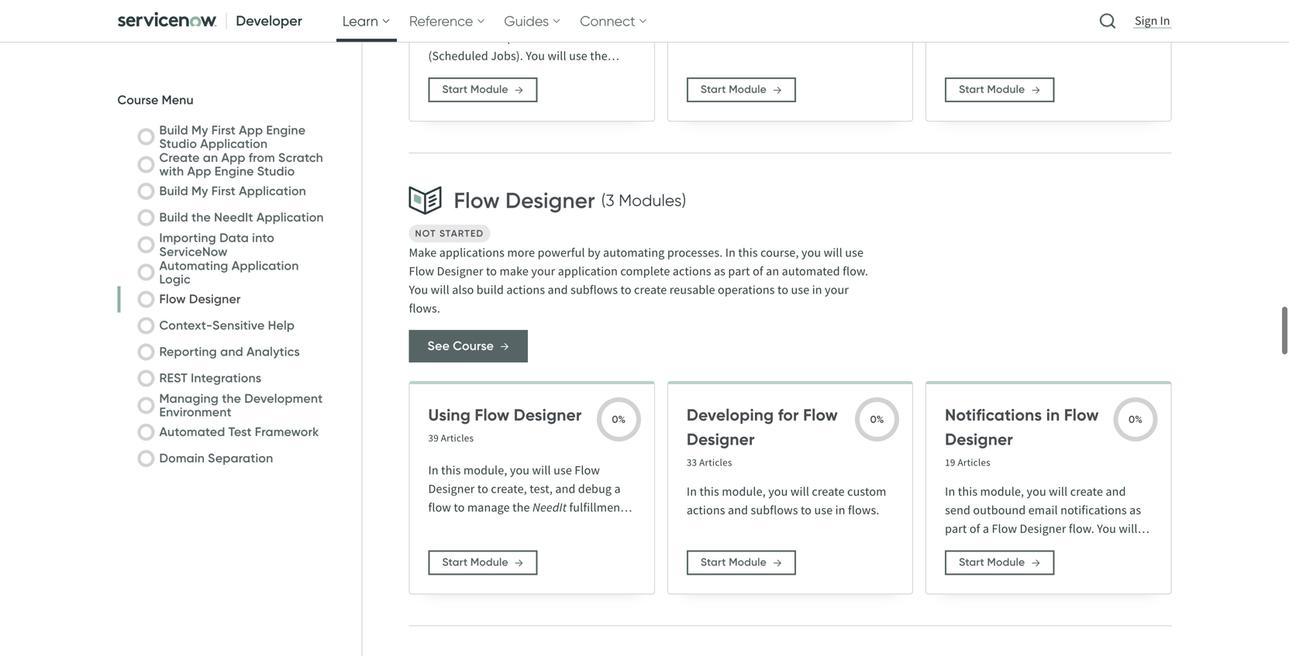 Task type: describe. For each thing, give the bounding box(es) containing it.
reference button
[[403, 0, 492, 42]]

connect button
[[574, 0, 654, 42]]

sign
[[1135, 13, 1158, 28]]

learn button
[[336, 0, 397, 42]]

learn
[[343, 12, 378, 29]]

developer
[[236, 12, 302, 29]]

sign in
[[1135, 13, 1170, 28]]



Task type: locate. For each thing, give the bounding box(es) containing it.
guides button
[[498, 0, 568, 42]]

guides
[[504, 12, 549, 29]]

developer link
[[111, 0, 312, 42]]

sign in button
[[1132, 12, 1173, 29]]

connect
[[580, 12, 635, 29]]

in
[[1160, 13, 1170, 28]]

reference
[[409, 12, 473, 29]]



